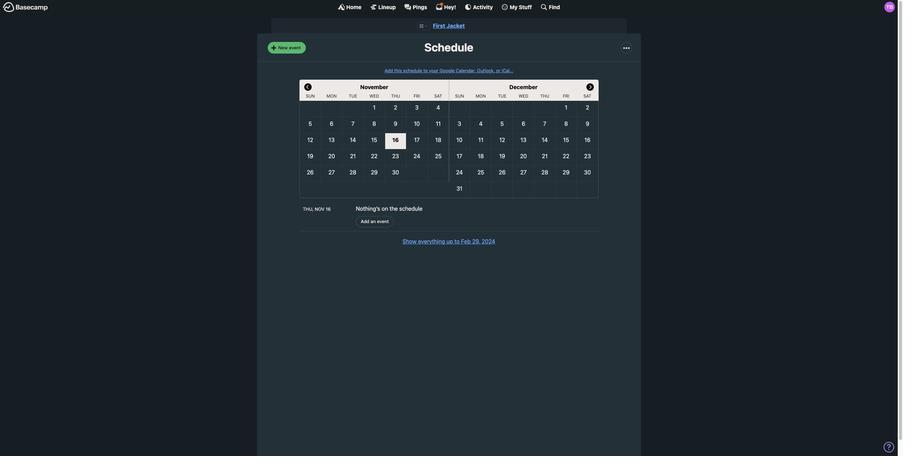 Task type: locate. For each thing, give the bounding box(es) containing it.
0 horizontal spatial mon
[[327, 94, 337, 99]]

1 horizontal spatial mon
[[476, 94, 486, 99]]

ical…
[[502, 68, 513, 73]]

nothing's
[[356, 206, 380, 212]]

0 horizontal spatial sat
[[435, 94, 442, 99]]

1 sat from the left
[[435, 94, 442, 99]]

2 fri from the left
[[563, 94, 570, 99]]

thu, nov 16
[[303, 207, 331, 212]]

pings
[[413, 4, 427, 10]]

stuff
[[519, 4, 532, 10]]

to inside button
[[455, 239, 460, 245]]

an
[[371, 219, 376, 225]]

1 horizontal spatial add
[[385, 68, 393, 73]]

the
[[390, 206, 398, 212]]

wed down november
[[370, 94, 379, 99]]

1 tue from the left
[[349, 94, 357, 99]]

0 vertical spatial to
[[424, 68, 428, 73]]

event
[[289, 45, 301, 50], [377, 219, 389, 225]]

december
[[510, 84, 538, 90]]

first
[[433, 23, 445, 29]]

1 mon from the left
[[327, 94, 337, 99]]

activity
[[473, 4, 493, 10]]

1 vertical spatial event
[[377, 219, 389, 225]]

1 horizontal spatial fri
[[563, 94, 570, 99]]

0 horizontal spatial to
[[424, 68, 428, 73]]

0 horizontal spatial thu
[[391, 94, 400, 99]]

thu
[[391, 94, 400, 99], [541, 94, 550, 99]]

2 thu from the left
[[541, 94, 550, 99]]

home link
[[338, 4, 362, 11]]

0 horizontal spatial add
[[361, 219, 370, 225]]

0 vertical spatial add
[[385, 68, 393, 73]]

thu,
[[303, 207, 314, 212]]

1 horizontal spatial thu
[[541, 94, 550, 99]]

wed for november
[[370, 94, 379, 99]]

schedule right 'the'
[[400, 206, 423, 212]]

1 sun from the left
[[306, 94, 315, 99]]

1 horizontal spatial wed
[[519, 94, 529, 99]]

this
[[394, 68, 402, 73]]

1 horizontal spatial tue
[[498, 94, 507, 99]]

0 horizontal spatial sun
[[306, 94, 315, 99]]

1 wed from the left
[[370, 94, 379, 99]]

2 sat from the left
[[584, 94, 592, 99]]

wed down december
[[519, 94, 529, 99]]

1 vertical spatial to
[[455, 239, 460, 245]]

pings button
[[404, 4, 427, 11]]

0 vertical spatial event
[[289, 45, 301, 50]]

sun for december
[[455, 94, 464, 99]]

mon
[[327, 94, 337, 99], [476, 94, 486, 99]]

first jacket link
[[433, 23, 465, 29]]

calendar,
[[456, 68, 476, 73]]

1 horizontal spatial sat
[[584, 94, 592, 99]]

add
[[385, 68, 393, 73], [361, 219, 370, 225]]

1 horizontal spatial sun
[[455, 94, 464, 99]]

outlook,
[[477, 68, 495, 73]]

november
[[360, 84, 389, 90]]

1 vertical spatial schedule
[[400, 206, 423, 212]]

event right new
[[289, 45, 301, 50]]

2 wed from the left
[[519, 94, 529, 99]]

2 sun from the left
[[455, 94, 464, 99]]

16
[[326, 207, 331, 212]]

wed
[[370, 94, 379, 99], [519, 94, 529, 99]]

2 tue from the left
[[498, 94, 507, 99]]

1 thu from the left
[[391, 94, 400, 99]]

event right the an
[[377, 219, 389, 225]]

0 horizontal spatial fri
[[414, 94, 420, 99]]

0 horizontal spatial event
[[289, 45, 301, 50]]

to for up
[[455, 239, 460, 245]]

tyler black image
[[885, 2, 895, 12]]

1 horizontal spatial event
[[377, 219, 389, 225]]

1 vertical spatial add
[[361, 219, 370, 225]]

2 mon from the left
[[476, 94, 486, 99]]

to left your
[[424, 68, 428, 73]]

show        everything      up to        feb 29, 2024 button
[[403, 238, 496, 246]]

up
[[447, 239, 453, 245]]

sat for november
[[435, 94, 442, 99]]

add this schedule to your google calendar, outlook, or ical… link
[[385, 68, 513, 73]]

1 fri from the left
[[414, 94, 420, 99]]

nothing's on the schedule
[[356, 206, 423, 212]]

tue
[[349, 94, 357, 99], [498, 94, 507, 99]]

schedule right this on the left
[[403, 68, 422, 73]]

fri
[[414, 94, 420, 99], [563, 94, 570, 99]]

sat
[[435, 94, 442, 99], [584, 94, 592, 99]]

jacket
[[447, 23, 465, 29]]

0 horizontal spatial wed
[[370, 94, 379, 99]]

schedule
[[403, 68, 422, 73], [400, 206, 423, 212]]

show
[[403, 239, 417, 245]]

tue for december
[[498, 94, 507, 99]]

1 horizontal spatial to
[[455, 239, 460, 245]]

add for add this schedule to your google calendar, outlook, or ical…
[[385, 68, 393, 73]]

0 horizontal spatial tue
[[349, 94, 357, 99]]

to right "up"
[[455, 239, 460, 245]]

tue for november
[[349, 94, 357, 99]]

main element
[[0, 0, 898, 14]]

home
[[346, 4, 362, 10]]

feb
[[461, 239, 471, 245]]

add left the an
[[361, 219, 370, 225]]

sun
[[306, 94, 315, 99], [455, 94, 464, 99]]

to
[[424, 68, 428, 73], [455, 239, 460, 245]]

google
[[440, 68, 455, 73]]

add left this on the left
[[385, 68, 393, 73]]



Task type: describe. For each thing, give the bounding box(es) containing it.
event inside 'link'
[[289, 45, 301, 50]]

mon for december
[[476, 94, 486, 99]]

add this schedule to your google calendar, outlook, or ical…
[[385, 68, 513, 73]]

my
[[510, 4, 518, 10]]

or
[[496, 68, 501, 73]]

on
[[382, 206, 388, 212]]

thu for november
[[391, 94, 400, 99]]

lineup
[[379, 4, 396, 10]]

to for schedule
[[424, 68, 428, 73]]

fri for november
[[414, 94, 420, 99]]

2024
[[482, 239, 496, 245]]

schedule
[[425, 41, 474, 54]]

my stuff button
[[502, 4, 532, 11]]

hey!
[[444, 4, 456, 10]]

add an event link
[[356, 216, 394, 228]]

new event
[[278, 45, 301, 50]]

your
[[429, 68, 439, 73]]

mon for november
[[327, 94, 337, 99]]

0 vertical spatial schedule
[[403, 68, 422, 73]]

lineup link
[[370, 4, 396, 11]]

new event link
[[268, 42, 306, 54]]

thu for december
[[541, 94, 550, 99]]

fri for december
[[563, 94, 570, 99]]

wed for december
[[519, 94, 529, 99]]

sun for november
[[306, 94, 315, 99]]

add an event
[[361, 219, 389, 225]]

activity link
[[465, 4, 493, 11]]

find
[[549, 4, 560, 10]]

sat for december
[[584, 94, 592, 99]]

find button
[[541, 4, 560, 11]]

new
[[278, 45, 288, 50]]

nov
[[315, 207, 325, 212]]

hey! button
[[436, 2, 456, 11]]

show        everything      up to        feb 29, 2024
[[403, 239, 496, 245]]

29,
[[472, 239, 481, 245]]

switch accounts image
[[3, 2, 48, 13]]

add for add an event
[[361, 219, 370, 225]]

everything
[[418, 239, 445, 245]]

my stuff
[[510, 4, 532, 10]]

first jacket
[[433, 23, 465, 29]]



Task type: vqa. For each thing, say whether or not it's contained in the screenshot.
Wed, Nov 22
no



